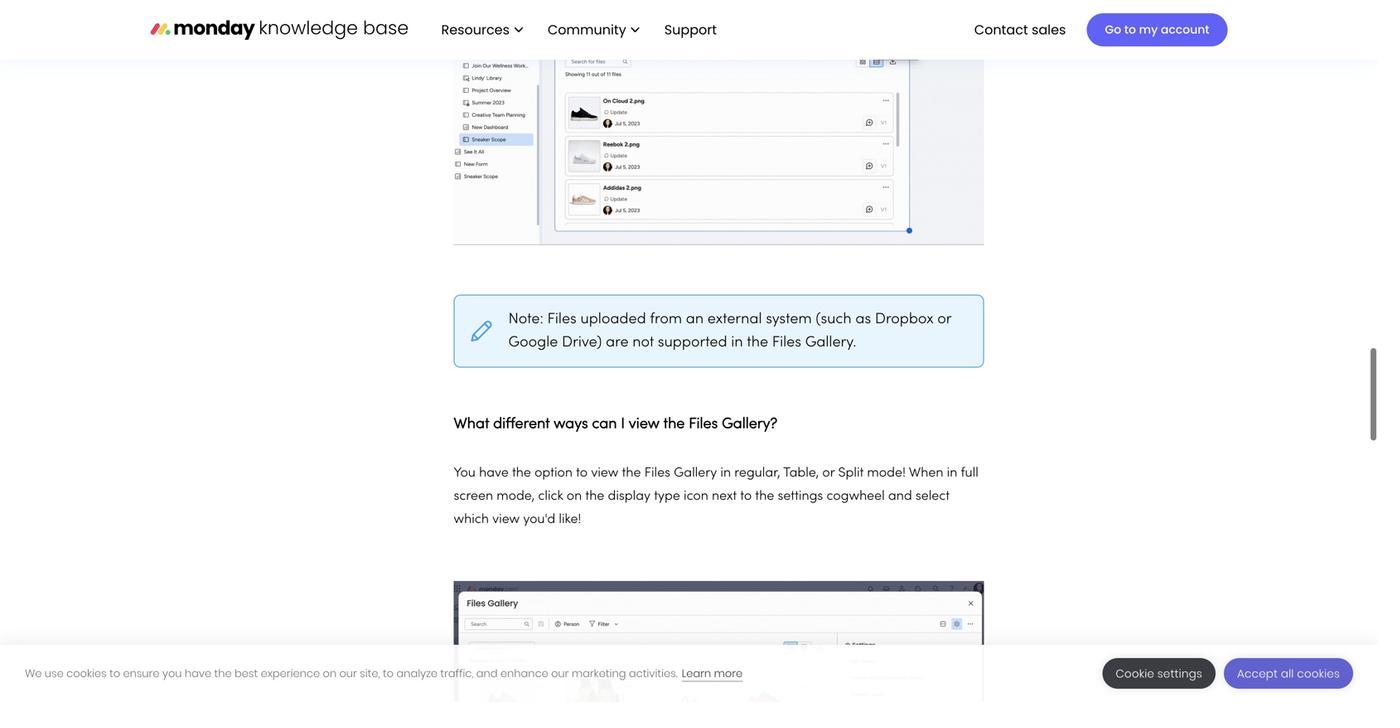 Task type: locate. For each thing, give the bounding box(es) containing it.
0 horizontal spatial on
[[323, 666, 337, 681]]

or
[[938, 312, 952, 327], [823, 467, 835, 479]]

cookies inside button
[[1297, 666, 1340, 681]]

0 vertical spatial and
[[889, 490, 912, 503]]

1 vertical spatial have
[[185, 666, 212, 681]]

2 cookies from the left
[[1297, 666, 1340, 681]]

on up like!
[[567, 490, 582, 503]]

go
[[1105, 22, 1122, 38]]

or right dropbox
[[938, 312, 952, 327]]

gallery?
[[722, 417, 778, 431]]

and
[[889, 490, 912, 503], [476, 666, 498, 681]]

1 cookies from the left
[[66, 666, 107, 681]]

mode,
[[497, 490, 535, 503]]

settings down table,
[[778, 490, 823, 503]]

cookies
[[66, 666, 107, 681], [1297, 666, 1340, 681]]

1 vertical spatial and
[[476, 666, 498, 681]]

drive)
[[562, 336, 602, 350]]

0 vertical spatial or
[[938, 312, 952, 327]]

2 file image from the top
[[454, 581, 984, 702]]

gallery.
[[805, 336, 857, 350]]

or left split
[[823, 467, 835, 479]]

the inside dialog
[[214, 666, 232, 681]]

files
[[548, 312, 577, 327], [772, 336, 802, 350], [689, 417, 718, 431], [645, 467, 671, 479]]

analyze
[[397, 666, 438, 681]]

what
[[454, 417, 489, 431]]

view
[[629, 417, 660, 431], [591, 467, 619, 479], [492, 513, 520, 526]]

0 horizontal spatial settings
[[778, 490, 823, 503]]

from
[[650, 312, 682, 327]]

can
[[592, 417, 617, 431]]

we
[[25, 666, 42, 681]]

to inside "link"
[[1125, 22, 1136, 38]]

1 vertical spatial file image
[[454, 581, 984, 702]]

1 horizontal spatial our
[[551, 666, 569, 681]]

to
[[1125, 22, 1136, 38], [576, 467, 588, 479], [740, 490, 752, 503], [109, 666, 120, 681], [383, 666, 394, 681]]

you have the option to view the files gallery in regular, table, or split mode! when in full screen mode, click on the display type icon next to the settings cogwheel and select which view you'd like!
[[454, 467, 979, 526]]

file image
[[454, 0, 984, 245], [454, 581, 984, 702]]

0 horizontal spatial or
[[823, 467, 835, 479]]

the up mode,
[[512, 467, 531, 479]]

dialog
[[0, 645, 1379, 702]]

1 horizontal spatial and
[[889, 490, 912, 503]]

0 vertical spatial on
[[567, 490, 582, 503]]

1 vertical spatial view
[[591, 467, 619, 479]]

view right i
[[629, 417, 660, 431]]

1 horizontal spatial view
[[591, 467, 619, 479]]

list
[[425, 0, 730, 60]]

files up type
[[645, 467, 671, 479]]

as
[[856, 312, 871, 327]]

contact sales link
[[966, 16, 1075, 44]]

cookies right use
[[66, 666, 107, 681]]

cogwheel
[[827, 490, 885, 503]]

an
[[686, 312, 704, 327]]

experience
[[261, 666, 320, 681]]

dropbox
[[875, 312, 934, 327]]

1 vertical spatial settings
[[1158, 666, 1203, 681]]

have
[[479, 467, 509, 479], [185, 666, 212, 681]]

accept all cookies
[[1238, 666, 1340, 681]]

go to my account
[[1105, 22, 1210, 38]]

1 file image from the top
[[454, 0, 984, 245]]

the left best
[[214, 666, 232, 681]]

1 horizontal spatial cookies
[[1297, 666, 1340, 681]]

1 our from the left
[[339, 666, 357, 681]]

in down the external
[[731, 336, 743, 350]]

community link
[[540, 16, 648, 44]]

accept
[[1238, 666, 1278, 681]]

not
[[633, 336, 654, 350]]

you'd
[[523, 513, 556, 526]]

0 vertical spatial settings
[[778, 490, 823, 503]]

view down mode,
[[492, 513, 520, 526]]

icon
[[684, 490, 709, 503]]

best
[[235, 666, 258, 681]]

0 horizontal spatial our
[[339, 666, 357, 681]]

my
[[1139, 22, 1158, 38]]

view for i
[[629, 417, 660, 431]]

to right 'go'
[[1125, 22, 1136, 38]]

accept all cookies button
[[1224, 658, 1354, 689]]

1 vertical spatial on
[[323, 666, 337, 681]]

what different ways can i view the files gallery?
[[454, 417, 778, 431]]

cookies right all
[[1297, 666, 1340, 681]]

or inside you have the option to view the files gallery in regular, table, or split mode! when in full screen mode, click on the display type icon next to the settings cogwheel and select which view you'd like!
[[823, 467, 835, 479]]

our
[[339, 666, 357, 681], [551, 666, 569, 681]]

support link
[[656, 16, 730, 44], [665, 20, 722, 39]]

settings
[[778, 490, 823, 503], [1158, 666, 1203, 681]]

1 horizontal spatial settings
[[1158, 666, 1203, 681]]

2 horizontal spatial view
[[629, 417, 660, 431]]

0 horizontal spatial have
[[185, 666, 212, 681]]

our right enhance
[[551, 666, 569, 681]]

settings right cookie
[[1158, 666, 1203, 681]]

the
[[747, 336, 768, 350], [664, 417, 685, 431], [512, 467, 531, 479], [622, 467, 641, 479], [586, 490, 605, 503], [756, 490, 775, 503], [214, 666, 232, 681]]

0 horizontal spatial and
[[476, 666, 498, 681]]

google
[[509, 336, 558, 350]]

0 vertical spatial view
[[629, 417, 660, 431]]

1 horizontal spatial have
[[479, 467, 509, 479]]

0 vertical spatial file image
[[454, 0, 984, 245]]

our left site,
[[339, 666, 357, 681]]

resources
[[441, 20, 510, 39]]

sales
[[1032, 20, 1066, 39]]

on
[[567, 490, 582, 503], [323, 666, 337, 681]]

and inside you have the option to view the files gallery in regular, table, or split mode! when in full screen mode, click on the display type icon next to the settings cogwheel and select which view you'd like!
[[889, 490, 912, 503]]

files uploaded from an external system (such as dropbox or google drive) are not supported in the files gallery.
[[509, 312, 952, 350]]

0 horizontal spatial cookies
[[66, 666, 107, 681]]

in
[[731, 336, 743, 350], [721, 467, 731, 479], [947, 467, 958, 479]]

cookie
[[1116, 666, 1155, 681]]

resources link
[[433, 16, 531, 44]]

view up display
[[591, 467, 619, 479]]

regular,
[[735, 467, 781, 479]]

cookie settings button
[[1103, 658, 1216, 689]]

files down system
[[772, 336, 802, 350]]

support
[[665, 20, 717, 39]]

and down mode! on the bottom of page
[[889, 490, 912, 503]]

go to my account link
[[1087, 13, 1228, 46]]

on right experience
[[323, 666, 337, 681]]

0 vertical spatial have
[[479, 467, 509, 479]]

supported
[[658, 336, 727, 350]]

cookies for all
[[1297, 666, 1340, 681]]

community
[[548, 20, 626, 39]]

1 horizontal spatial or
[[938, 312, 952, 327]]

the up display
[[622, 467, 641, 479]]

to right option
[[576, 467, 588, 479]]

and right traffic,
[[476, 666, 498, 681]]

i
[[621, 417, 625, 431]]

uploaded
[[581, 312, 646, 327]]

1 vertical spatial or
[[823, 467, 835, 479]]

ways
[[554, 417, 588, 431]]

2 our from the left
[[551, 666, 569, 681]]

external
[[708, 312, 762, 327]]

have inside dialog
[[185, 666, 212, 681]]

the down the external
[[747, 336, 768, 350]]

1 horizontal spatial on
[[567, 490, 582, 503]]

0 horizontal spatial view
[[492, 513, 520, 526]]



Task type: describe. For each thing, give the bounding box(es) containing it.
to left ensure
[[109, 666, 120, 681]]

traffic,
[[440, 666, 474, 681]]

settings inside you have the option to view the files gallery in regular, table, or split mode! when in full screen mode, click on the display type icon next to the settings cogwheel and select which view you'd like!
[[778, 490, 823, 503]]

in inside files uploaded from an external system (such as dropbox or google drive) are not supported in the files gallery.
[[731, 336, 743, 350]]

contact
[[975, 20, 1029, 39]]

the down "regular,"
[[756, 490, 775, 503]]

full
[[961, 467, 979, 479]]

enhance
[[501, 666, 549, 681]]

activities.
[[629, 666, 678, 681]]

(such
[[816, 312, 852, 327]]

site,
[[360, 666, 380, 681]]

system
[[766, 312, 812, 327]]

we use cookies to ensure you have the best experience on our site, to analyze traffic, and enhance our marketing activities. learn more
[[25, 666, 743, 681]]

in left full
[[947, 467, 958, 479]]

when
[[909, 467, 944, 479]]

files left the gallery?
[[689, 417, 718, 431]]

or inside files uploaded from an external system (such as dropbox or google drive) are not supported in the files gallery.
[[938, 312, 952, 327]]

you
[[454, 467, 476, 479]]

files inside you have the option to view the files gallery in regular, table, or split mode! when in full screen mode, click on the display type icon next to the settings cogwheel and select which view you'd like!
[[645, 467, 671, 479]]

and inside dialog
[[476, 666, 498, 681]]

settings inside cookie settings button
[[1158, 666, 1203, 681]]

split
[[838, 467, 864, 479]]

on inside dialog
[[323, 666, 337, 681]]

mode!
[[867, 467, 906, 479]]

on inside you have the option to view the files gallery in regular, table, or split mode! when in full screen mode, click on the display type icon next to the settings cogwheel and select which view you'd like!
[[567, 490, 582, 503]]

main element
[[425, 0, 1228, 60]]

files up drive)
[[548, 312, 577, 327]]

table,
[[784, 467, 819, 479]]

different
[[493, 417, 550, 431]]

2 vertical spatial view
[[492, 513, 520, 526]]

account
[[1161, 22, 1210, 38]]

next
[[712, 490, 737, 503]]

contact sales
[[975, 20, 1066, 39]]

select
[[916, 490, 950, 503]]

which
[[454, 513, 489, 526]]

dialog containing cookie settings
[[0, 645, 1379, 702]]

to right next
[[740, 490, 752, 503]]

cookie settings
[[1116, 666, 1203, 681]]

in up next
[[721, 467, 731, 479]]

learn more link
[[682, 666, 743, 682]]

more
[[714, 666, 743, 681]]

use
[[45, 666, 64, 681]]

note:
[[509, 312, 548, 327]]

ensure
[[123, 666, 160, 681]]

monday.com logo image
[[150, 12, 408, 47]]

type
[[654, 490, 680, 503]]

gallery
[[674, 467, 717, 479]]

cookies for use
[[66, 666, 107, 681]]

option
[[535, 467, 573, 479]]

like!
[[559, 513, 581, 526]]

view for to
[[591, 467, 619, 479]]

to right site,
[[383, 666, 394, 681]]

have inside you have the option to view the files gallery in regular, table, or split mode! when in full screen mode, click on the display type icon next to the settings cogwheel and select which view you'd like!
[[479, 467, 509, 479]]

are
[[606, 336, 629, 350]]

list containing resources
[[425, 0, 730, 60]]

screen
[[454, 490, 493, 503]]

the left display
[[586, 490, 605, 503]]

you
[[162, 666, 182, 681]]

learn
[[682, 666, 711, 681]]

the right i
[[664, 417, 685, 431]]

display
[[608, 490, 651, 503]]

marketing
[[572, 666, 626, 681]]

all
[[1281, 666, 1294, 681]]

the inside files uploaded from an external system (such as dropbox or google drive) are not supported in the files gallery.
[[747, 336, 768, 350]]

click
[[538, 490, 563, 503]]



Task type: vqa. For each thing, say whether or not it's contained in the screenshot.
User Endpoints link
no



